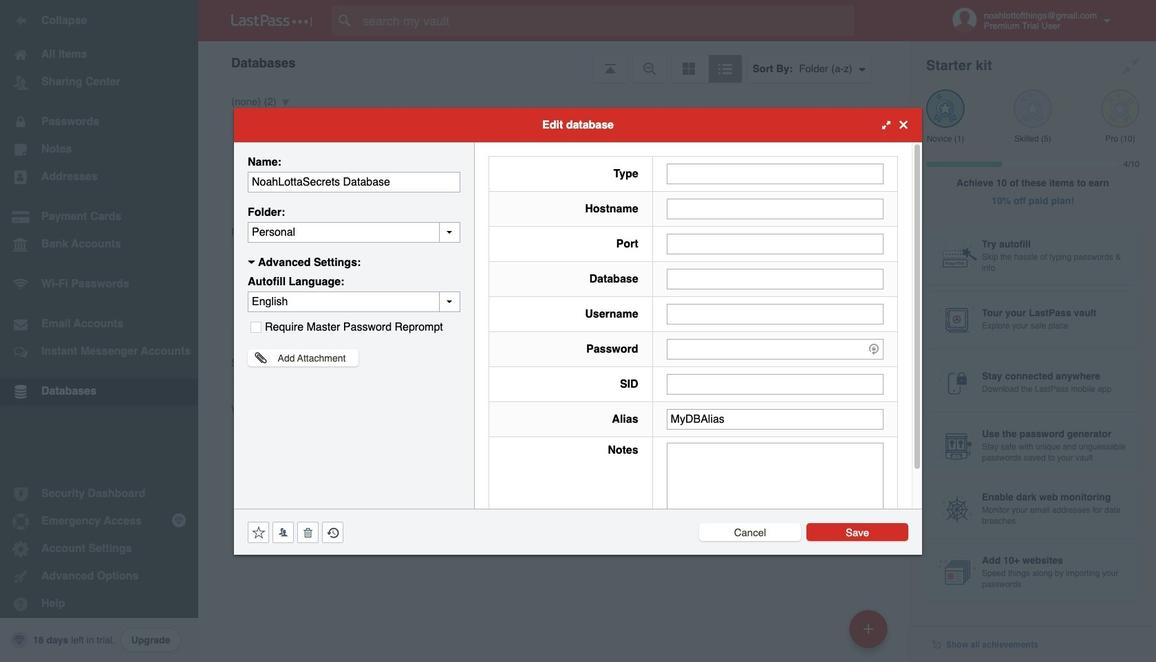 Task type: locate. For each thing, give the bounding box(es) containing it.
lastpass image
[[231, 14, 312, 27]]

main navigation navigation
[[0, 0, 198, 663]]

search my vault text field
[[332, 6, 881, 36]]

None password field
[[666, 339, 884, 360]]

None text field
[[666, 163, 884, 184], [248, 222, 460, 243], [666, 374, 884, 395], [666, 163, 884, 184], [248, 222, 460, 243], [666, 374, 884, 395]]

Search search field
[[332, 6, 881, 36]]

dialog
[[234, 108, 922, 555]]

None text field
[[248, 172, 460, 192], [666, 199, 884, 219], [666, 234, 884, 254], [666, 269, 884, 289], [666, 304, 884, 324], [666, 409, 884, 430], [666, 443, 884, 528], [248, 172, 460, 192], [666, 199, 884, 219], [666, 234, 884, 254], [666, 269, 884, 289], [666, 304, 884, 324], [666, 409, 884, 430], [666, 443, 884, 528]]



Task type: describe. For each thing, give the bounding box(es) containing it.
vault options navigation
[[198, 41, 910, 83]]

new item navigation
[[844, 606, 896, 663]]

new item image
[[864, 624, 873, 634]]



